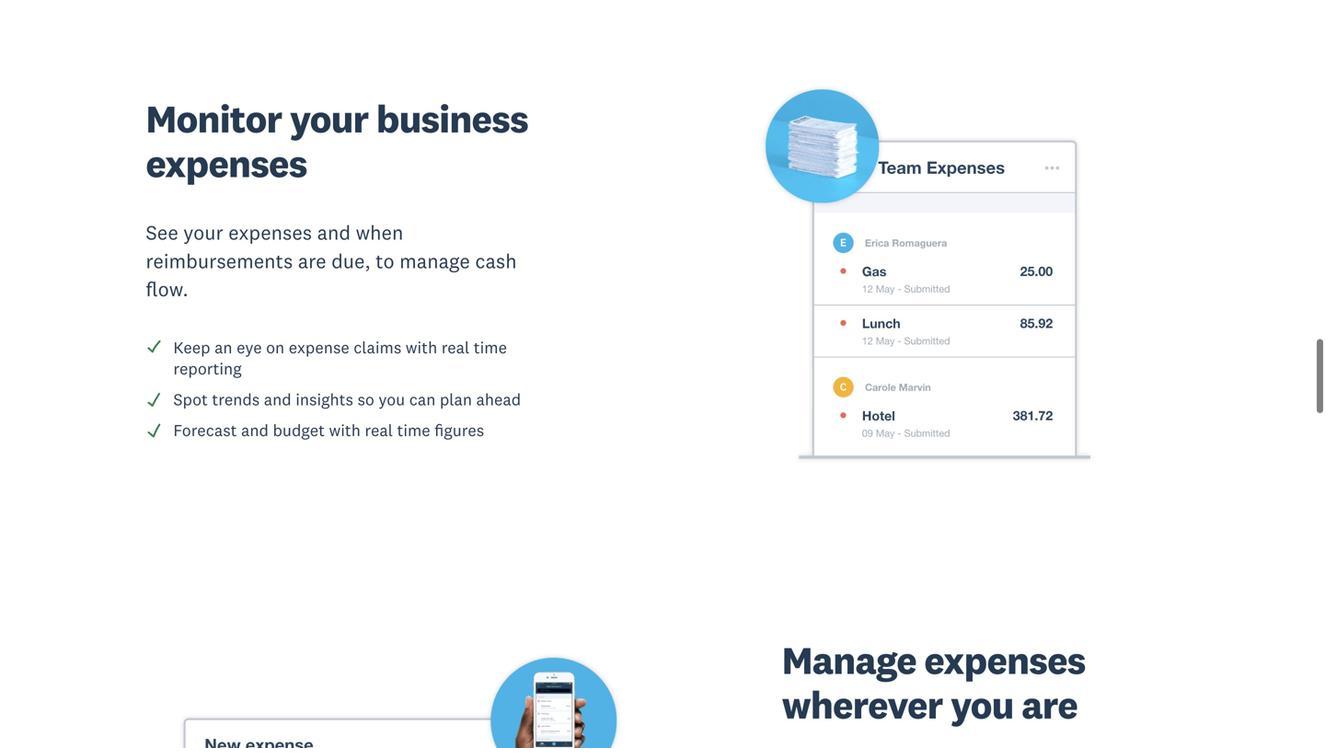 Task type: describe. For each thing, give the bounding box(es) containing it.
and inside see your expenses and when reimbursements are due, to manage cash flow.
[[317, 220, 351, 245]]

insights
[[296, 389, 353, 410]]

included image for keep an eye on expense claims with real time reporting
[[146, 339, 162, 355]]

on
[[266, 337, 285, 357]]

reporting
[[173, 359, 242, 379]]

wherever
[[782, 680, 943, 729]]

0 vertical spatial you
[[379, 389, 405, 410]]

your for business
[[290, 94, 368, 143]]

so
[[358, 389, 374, 410]]

manage
[[782, 636, 917, 684]]

keep
[[173, 337, 210, 357]]

to
[[376, 248, 395, 274]]

reimbursements
[[146, 248, 293, 274]]

time inside the keep an eye on expense claims with real time reporting
[[474, 337, 507, 357]]

monitor your business expenses
[[146, 94, 528, 187]]

spot
[[173, 389, 208, 410]]

expenses inside see your expenses and when reimbursements are due, to manage cash flow.
[[228, 220, 312, 245]]

forecast
[[173, 420, 237, 440]]

keep an eye on expense claims with real time reporting
[[173, 337, 507, 379]]

real inside the keep an eye on expense claims with real time reporting
[[442, 337, 470, 357]]

1 vertical spatial real
[[365, 420, 393, 440]]

1 vertical spatial and
[[264, 389, 291, 410]]

flow.
[[146, 277, 188, 302]]

claims
[[354, 337, 402, 357]]

when
[[356, 220, 403, 245]]

an
[[214, 337, 232, 357]]



Task type: locate. For each thing, give the bounding box(es) containing it.
1 included image from the top
[[146, 339, 162, 355]]

with inside the keep an eye on expense claims with real time reporting
[[406, 337, 437, 357]]

and up due, in the top left of the page
[[317, 220, 351, 245]]

0 vertical spatial and
[[317, 220, 351, 245]]

0 horizontal spatial real
[[365, 420, 393, 440]]

with
[[406, 337, 437, 357], [329, 420, 361, 440]]

expense
[[289, 337, 350, 357]]

see
[[146, 220, 178, 245]]

a report showing a team's expenses for costs including gas, lunch, and hotel accommodation. image
[[676, 71, 1180, 476], [676, 71, 1180, 476]]

your
[[290, 94, 368, 143], [183, 220, 223, 245]]

are inside see your expenses and when reimbursements are due, to manage cash flow.
[[298, 248, 326, 274]]

included image
[[146, 339, 162, 355], [146, 391, 162, 408], [146, 422, 162, 438]]

expenses
[[146, 139, 307, 187], [228, 220, 312, 245], [924, 636, 1086, 684]]

2 included image from the top
[[146, 391, 162, 408]]

due,
[[331, 248, 371, 274]]

you inside manage expenses wherever you are
[[951, 680, 1014, 729]]

1 horizontal spatial your
[[290, 94, 368, 143]]

included image for spot trends and insights so you can plan ahead
[[146, 391, 162, 408]]

0 horizontal spatial your
[[183, 220, 223, 245]]

are
[[298, 248, 326, 274], [1022, 680, 1078, 729]]

0 vertical spatial are
[[298, 248, 326, 274]]

time up ahead
[[474, 337, 507, 357]]

included image left spot at the left bottom
[[146, 391, 162, 408]]

2 vertical spatial and
[[241, 420, 269, 440]]

and
[[317, 220, 351, 245], [264, 389, 291, 410], [241, 420, 269, 440]]

1 vertical spatial expenses
[[228, 220, 312, 245]]

budget
[[273, 420, 325, 440]]

1 horizontal spatial are
[[1022, 680, 1078, 729]]

0 vertical spatial included image
[[146, 339, 162, 355]]

1 horizontal spatial with
[[406, 337, 437, 357]]

1 vertical spatial time
[[397, 420, 430, 440]]

your for expenses
[[183, 220, 223, 245]]

are inside manage expenses wherever you are
[[1022, 680, 1078, 729]]

0 horizontal spatial with
[[329, 420, 361, 440]]

1 vertical spatial are
[[1022, 680, 1078, 729]]

2 vertical spatial expenses
[[924, 636, 1086, 684]]

real
[[442, 337, 470, 357], [365, 420, 393, 440]]

included image left forecast
[[146, 422, 162, 438]]

see your expenses and when reimbursements are due, to manage cash flow.
[[146, 220, 517, 302]]

time down can
[[397, 420, 430, 440]]

0 horizontal spatial are
[[298, 248, 326, 274]]

and down trends
[[241, 420, 269, 440]]

1 vertical spatial you
[[951, 680, 1014, 729]]

cash
[[475, 248, 517, 274]]

included image for forecast and budget with real time figures
[[146, 422, 162, 438]]

0 horizontal spatial time
[[397, 420, 430, 440]]

and up "budget"
[[264, 389, 291, 410]]

real down "so"
[[365, 420, 393, 440]]

0 vertical spatial time
[[474, 337, 507, 357]]

0 vertical spatial real
[[442, 337, 470, 357]]

manage
[[400, 248, 470, 274]]

figures
[[435, 420, 484, 440]]

1 horizontal spatial real
[[442, 337, 470, 357]]

forecast and budget with real time figures
[[173, 420, 484, 440]]

trends
[[212, 389, 260, 410]]

expenses inside monitor your business expenses
[[146, 139, 307, 187]]

spot trends and insights so you can plan ahead
[[173, 389, 521, 410]]

monitor
[[146, 94, 282, 143]]

3 included image from the top
[[146, 422, 162, 438]]

1 vertical spatial with
[[329, 420, 361, 440]]

can
[[409, 389, 436, 410]]

eye
[[237, 337, 262, 357]]

business
[[376, 94, 528, 143]]

0 vertical spatial your
[[290, 94, 368, 143]]

1 horizontal spatial you
[[951, 680, 1014, 729]]

2 vertical spatial included image
[[146, 422, 162, 438]]

plan
[[440, 389, 472, 410]]

your inside monitor your business expenses
[[290, 94, 368, 143]]

0 horizontal spatial you
[[379, 389, 405, 410]]

manage expenses wherever you are
[[782, 636, 1086, 729]]

0 vertical spatial with
[[406, 337, 437, 357]]

expenses inside manage expenses wherever you are
[[924, 636, 1086, 684]]

you
[[379, 389, 405, 410], [951, 680, 1014, 729]]

your inside see your expenses and when reimbursements are due, to manage cash flow.
[[183, 220, 223, 245]]

a person entering an expense using the app on their mobile. image
[[146, 631, 649, 748], [146, 631, 649, 748]]

with right claims in the left top of the page
[[406, 337, 437, 357]]

1 vertical spatial your
[[183, 220, 223, 245]]

1 vertical spatial included image
[[146, 391, 162, 408]]

real up 'plan'
[[442, 337, 470, 357]]

with down spot trends and insights so you can plan ahead
[[329, 420, 361, 440]]

0 vertical spatial expenses
[[146, 139, 307, 187]]

1 horizontal spatial time
[[474, 337, 507, 357]]

time
[[474, 337, 507, 357], [397, 420, 430, 440]]

ahead
[[476, 389, 521, 410]]

included image left keep on the top of page
[[146, 339, 162, 355]]



Task type: vqa. For each thing, say whether or not it's contained in the screenshot.
Find apps for clubs on the Xero App Store
no



